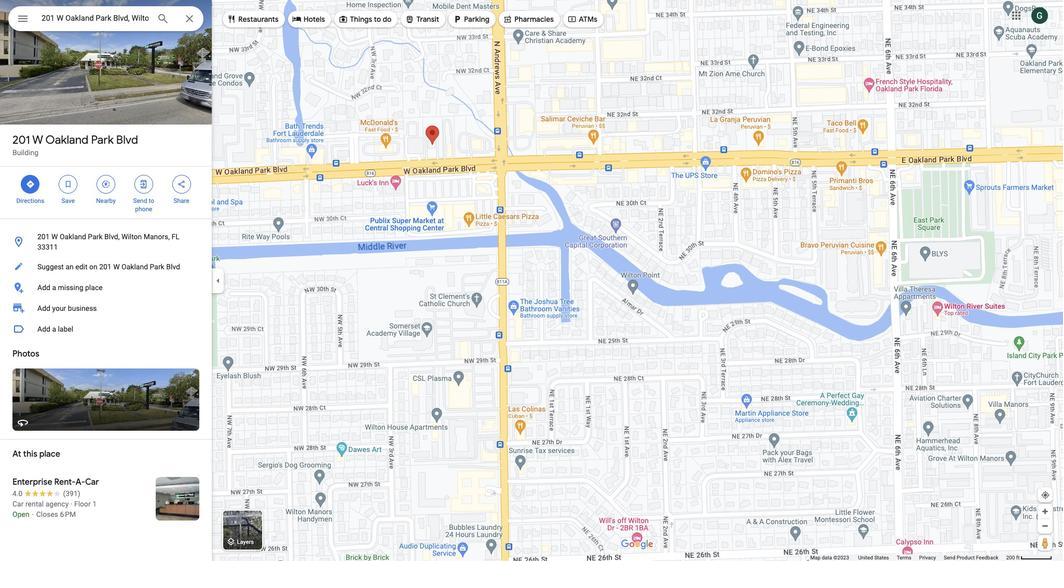 Task type: locate. For each thing, give the bounding box(es) containing it.
add a label
[[37, 325, 73, 333]]

rent-
[[54, 477, 76, 488]]

enterprise
[[12, 477, 52, 488]]

oakland
[[45, 133, 88, 147], [60, 233, 86, 241], [122, 263, 148, 271]]

201 inside 201 w oakland park blvd building
[[12, 133, 30, 147]]


[[292, 13, 301, 25]]

oakland for blvd,
[[60, 233, 86, 241]]

 hotels
[[292, 13, 325, 25]]

this
[[23, 449, 37, 459]]

blvd inside 201 w oakland park blvd building
[[116, 133, 138, 147]]

0 horizontal spatial 201
[[12, 133, 30, 147]]


[[139, 179, 148, 190]]

oakland inside button
[[122, 263, 148, 271]]

33311
[[37, 243, 58, 251]]

0 vertical spatial place
[[85, 283, 103, 292]]

201 inside 201 w oakland park blvd, wilton manors, fl 33311
[[37, 233, 50, 241]]

place
[[85, 283, 103, 292], [39, 449, 60, 459]]

missing
[[58, 283, 83, 292]]

1 horizontal spatial send
[[944, 555, 956, 561]]

send
[[133, 197, 147, 205], [944, 555, 956, 561]]

1 vertical spatial park
[[88, 233, 103, 241]]

a inside button
[[52, 283, 56, 292]]

restaurants
[[238, 15, 279, 24]]

None field
[[42, 12, 148, 24]]

1 horizontal spatial blvd
[[166, 263, 180, 271]]

0 vertical spatial blvd
[[116, 133, 138, 147]]

phone
[[135, 206, 152, 213]]

transit
[[417, 15, 439, 24]]

add inside add your business link
[[37, 304, 50, 313]]

w right on
[[113, 263, 120, 271]]

w
[[32, 133, 43, 147], [51, 233, 58, 241], [113, 263, 120, 271]]

send up phone
[[133, 197, 147, 205]]


[[227, 13, 236, 25]]

2 vertical spatial add
[[37, 325, 50, 333]]

a left label
[[52, 325, 56, 333]]

car
[[85, 477, 99, 488], [12, 500, 24, 508]]

floor
[[74, 500, 91, 508]]

blvd,
[[104, 233, 120, 241]]

1 a from the top
[[52, 283, 56, 292]]

1 horizontal spatial 201
[[37, 233, 50, 241]]

zoom in image
[[1042, 508, 1049, 516]]

3 add from the top
[[37, 325, 50, 333]]

send for send to phone
[[133, 197, 147, 205]]

1 horizontal spatial place
[[85, 283, 103, 292]]

atms
[[579, 15, 598, 24]]

oakland inside 201 w oakland park blvd, wilton manors, fl 33311
[[60, 233, 86, 241]]

share
[[174, 197, 189, 205]]

footer containing map data ©2023
[[810, 555, 1006, 561]]

to
[[374, 15, 381, 24], [149, 197, 154, 205]]

w for blvd,
[[51, 233, 58, 241]]

2 add from the top
[[37, 304, 50, 313]]

suggest an edit on 201 w oakland park blvd
[[37, 263, 180, 271]]

oakland up 
[[45, 133, 88, 147]]

1 vertical spatial w
[[51, 233, 58, 241]]

2 horizontal spatial 201
[[99, 263, 111, 271]]

1 vertical spatial 201
[[37, 233, 50, 241]]

4.0
[[12, 490, 23, 498]]

1 vertical spatial oakland
[[60, 233, 86, 241]]

1 vertical spatial to
[[149, 197, 154, 205]]

add inside add a label 'button'
[[37, 325, 50, 333]]

w inside 201 w oakland park blvd building
[[32, 133, 43, 147]]

car inside car rental agency · floor 1 open ⋅ closes 6 pm
[[12, 500, 24, 508]]

0 vertical spatial w
[[32, 133, 43, 147]]

0 vertical spatial park
[[91, 133, 114, 147]]

1 horizontal spatial to
[[374, 15, 381, 24]]

place right "this"
[[39, 449, 60, 459]]

actions for 201 w oakland park blvd region
[[0, 167, 212, 219]]

states
[[875, 555, 889, 561]]

201 w oakland park blvd main content
[[0, 0, 212, 561]]

car up 1
[[85, 477, 99, 488]]

add
[[37, 283, 50, 292], [37, 304, 50, 313], [37, 325, 50, 333]]

send left product
[[944, 555, 956, 561]]

park left blvd,
[[88, 233, 103, 241]]

0 horizontal spatial send
[[133, 197, 147, 205]]

1 vertical spatial a
[[52, 325, 56, 333]]

w up building
[[32, 133, 43, 147]]

w up 33311
[[51, 233, 58, 241]]

1 vertical spatial add
[[37, 304, 50, 313]]

201 up 33311
[[37, 233, 50, 241]]

united states
[[858, 555, 889, 561]]

park inside 201 w oakland park blvd building
[[91, 133, 114, 147]]

add for add your business
[[37, 304, 50, 313]]

photos
[[12, 349, 39, 359]]

2 vertical spatial park
[[150, 263, 164, 271]]

place down on
[[85, 283, 103, 292]]

201 w oakland park blvd building
[[12, 133, 138, 157]]

 restaurants
[[227, 13, 279, 25]]

blvd
[[116, 133, 138, 147], [166, 263, 180, 271]]

oakland inside 201 w oakland park blvd building
[[45, 133, 88, 147]]

save
[[61, 197, 75, 205]]

0 vertical spatial 201
[[12, 133, 30, 147]]

add for add a label
[[37, 325, 50, 333]]

send inside send to phone
[[133, 197, 147, 205]]

0 vertical spatial to
[[374, 15, 381, 24]]

201 for blvd
[[12, 133, 30, 147]]

wilton
[[121, 233, 142, 241]]

car rental agency · floor 1 open ⋅ closes 6 pm
[[12, 500, 97, 519]]


[[177, 179, 186, 190]]

map
[[810, 555, 821, 561]]

hotels
[[304, 15, 325, 24]]


[[26, 179, 35, 190]]

send inside send product feedback button
[[944, 555, 956, 561]]

2 vertical spatial 201
[[99, 263, 111, 271]]

2 a from the top
[[52, 325, 56, 333]]

add your business
[[37, 304, 97, 313]]

1 horizontal spatial w
[[51, 233, 58, 241]]

google maps element
[[0, 0, 1063, 561]]

0 horizontal spatial blvd
[[116, 133, 138, 147]]

privacy
[[919, 555, 936, 561]]

2 vertical spatial oakland
[[122, 263, 148, 271]]

park inside 201 w oakland park blvd, wilton manors, fl 33311
[[88, 233, 103, 241]]

2 vertical spatial w
[[113, 263, 120, 271]]

map data ©2023
[[810, 555, 851, 561]]

0 horizontal spatial w
[[32, 133, 43, 147]]

add inside add a missing place button
[[37, 283, 50, 292]]

0 vertical spatial send
[[133, 197, 147, 205]]

0 horizontal spatial to
[[149, 197, 154, 205]]

to left do
[[374, 15, 381, 24]]

a inside 'button'
[[52, 325, 56, 333]]

201 for blvd,
[[37, 233, 50, 241]]

united
[[858, 555, 873, 561]]

edit
[[75, 263, 87, 271]]

zoom out image
[[1042, 522, 1049, 530]]

1 add from the top
[[37, 283, 50, 292]]

send to phone
[[133, 197, 154, 213]]

1 vertical spatial send
[[944, 555, 956, 561]]

add left your
[[37, 304, 50, 313]]

layers
[[237, 539, 254, 546]]

fl
[[172, 233, 180, 241]]

2 horizontal spatial w
[[113, 263, 120, 271]]

0 horizontal spatial place
[[39, 449, 60, 459]]

201 up building
[[12, 133, 30, 147]]

send for send product feedback
[[944, 555, 956, 561]]

to up phone
[[149, 197, 154, 205]]

1 vertical spatial blvd
[[166, 263, 180, 271]]

201 right on
[[99, 263, 111, 271]]

a left the missing
[[52, 283, 56, 292]]

0 horizontal spatial car
[[12, 500, 24, 508]]


[[503, 13, 512, 25]]

rental
[[25, 500, 44, 508]]

park for blvd
[[91, 133, 114, 147]]

add left label
[[37, 325, 50, 333]]

directions
[[16, 197, 44, 205]]

an
[[66, 263, 74, 271]]

0 vertical spatial a
[[52, 283, 56, 292]]

add your business link
[[0, 298, 212, 319]]

park up 
[[91, 133, 114, 147]]

oakland up the an
[[60, 233, 86, 241]]

park down the manors,
[[150, 263, 164, 271]]

add down suggest
[[37, 283, 50, 292]]

1 vertical spatial car
[[12, 500, 24, 508]]

201
[[12, 133, 30, 147], [37, 233, 50, 241], [99, 263, 111, 271]]

 parking
[[453, 13, 490, 25]]

1
[[93, 500, 97, 508]]

car down 4.0
[[12, 500, 24, 508]]

0 vertical spatial oakland
[[45, 133, 88, 147]]


[[63, 179, 73, 190]]

none field inside the 201 w oakland park blvd, wilton manors, fl 33311 field
[[42, 12, 148, 24]]

oakland down wilton
[[122, 263, 148, 271]]

w inside 201 w oakland park blvd, wilton manors, fl 33311
[[51, 233, 58, 241]]

0 vertical spatial add
[[37, 283, 50, 292]]

0 vertical spatial car
[[85, 477, 99, 488]]

footer
[[810, 555, 1006, 561]]

1 vertical spatial place
[[39, 449, 60, 459]]

a
[[52, 283, 56, 292], [52, 325, 56, 333]]

201 W Oakland Park Blvd, Wilton Manors, FL 33311 field
[[8, 6, 204, 31]]

send product feedback
[[944, 555, 999, 561]]



Task type: vqa. For each thing, say whether or not it's contained in the screenshot.
41075
no



Task type: describe. For each thing, give the bounding box(es) containing it.
201 w oakland park blvd, wilton manors, fl 33311
[[37, 233, 180, 251]]

pharmacies
[[515, 15, 554, 24]]

blvd inside button
[[166, 263, 180, 271]]

privacy button
[[919, 555, 936, 561]]

at this place
[[12, 449, 60, 459]]


[[339, 13, 348, 25]]

ft
[[1016, 555, 1020, 561]]

nearby
[[96, 197, 116, 205]]

w for blvd
[[32, 133, 43, 147]]

send product feedback button
[[944, 555, 999, 561]]

201 w oakland park blvd, wilton manors, fl 33311 button
[[0, 227, 212, 256]]


[[17, 11, 29, 26]]

a for label
[[52, 325, 56, 333]]

terms
[[897, 555, 912, 561]]

suggest
[[37, 263, 64, 271]]

product
[[957, 555, 975, 561]]

add a missing place
[[37, 283, 103, 292]]

a for missing
[[52, 283, 56, 292]]

4.0 stars 391 reviews image
[[12, 489, 80, 499]]


[[453, 13, 462, 25]]

business
[[68, 304, 97, 313]]

 atms
[[567, 13, 598, 25]]

show street view coverage image
[[1038, 535, 1053, 551]]

at
[[12, 449, 21, 459]]

(391)
[[63, 490, 80, 498]]

collapse side panel image
[[212, 275, 224, 286]]

your
[[52, 304, 66, 313]]

add a label button
[[0, 319, 212, 340]]

terms button
[[897, 555, 912, 561]]


[[101, 179, 111, 190]]

6 pm
[[60, 510, 76, 519]]

show your location image
[[1041, 491, 1050, 500]]


[[567, 13, 577, 25]]

manors,
[[144, 233, 170, 241]]

label
[[58, 325, 73, 333]]

enterprise rent-a-car
[[12, 477, 99, 488]]

a-
[[76, 477, 85, 488]]

suggest an edit on 201 w oakland park blvd button
[[0, 256, 212, 277]]

on
[[89, 263, 97, 271]]

200 ft
[[1006, 555, 1020, 561]]

google account: greg robinson  
(robinsongreg175@gmail.com) image
[[1032, 7, 1048, 24]]

 transit
[[405, 13, 439, 25]]

feedback
[[976, 555, 999, 561]]

building
[[12, 148, 38, 157]]

201 inside suggest an edit on 201 w oakland park blvd button
[[99, 263, 111, 271]]

united states button
[[858, 555, 889, 561]]

footer inside google maps "element"
[[810, 555, 1006, 561]]

add for add a missing place
[[37, 283, 50, 292]]

oakland for blvd
[[45, 133, 88, 147]]

to inside  things to do
[[374, 15, 381, 24]]

 search field
[[8, 6, 204, 33]]

do
[[383, 15, 392, 24]]

add a missing place button
[[0, 277, 212, 298]]

closes
[[36, 510, 58, 519]]

©2023
[[834, 555, 849, 561]]

⋅
[[31, 510, 34, 519]]

200
[[1006, 555, 1015, 561]]

 button
[[8, 6, 37, 33]]

agency
[[46, 500, 69, 508]]

things
[[350, 15, 372, 24]]

to inside send to phone
[[149, 197, 154, 205]]

200 ft button
[[1006, 555, 1052, 561]]


[[405, 13, 414, 25]]

place inside add a missing place button
[[85, 283, 103, 292]]

parking
[[464, 15, 490, 24]]

park for blvd,
[[88, 233, 103, 241]]

open
[[12, 510, 29, 519]]

·
[[70, 500, 72, 508]]

 pharmacies
[[503, 13, 554, 25]]

data
[[822, 555, 832, 561]]

w inside button
[[113, 263, 120, 271]]

park inside button
[[150, 263, 164, 271]]

 things to do
[[339, 13, 392, 25]]

1 horizontal spatial car
[[85, 477, 99, 488]]



